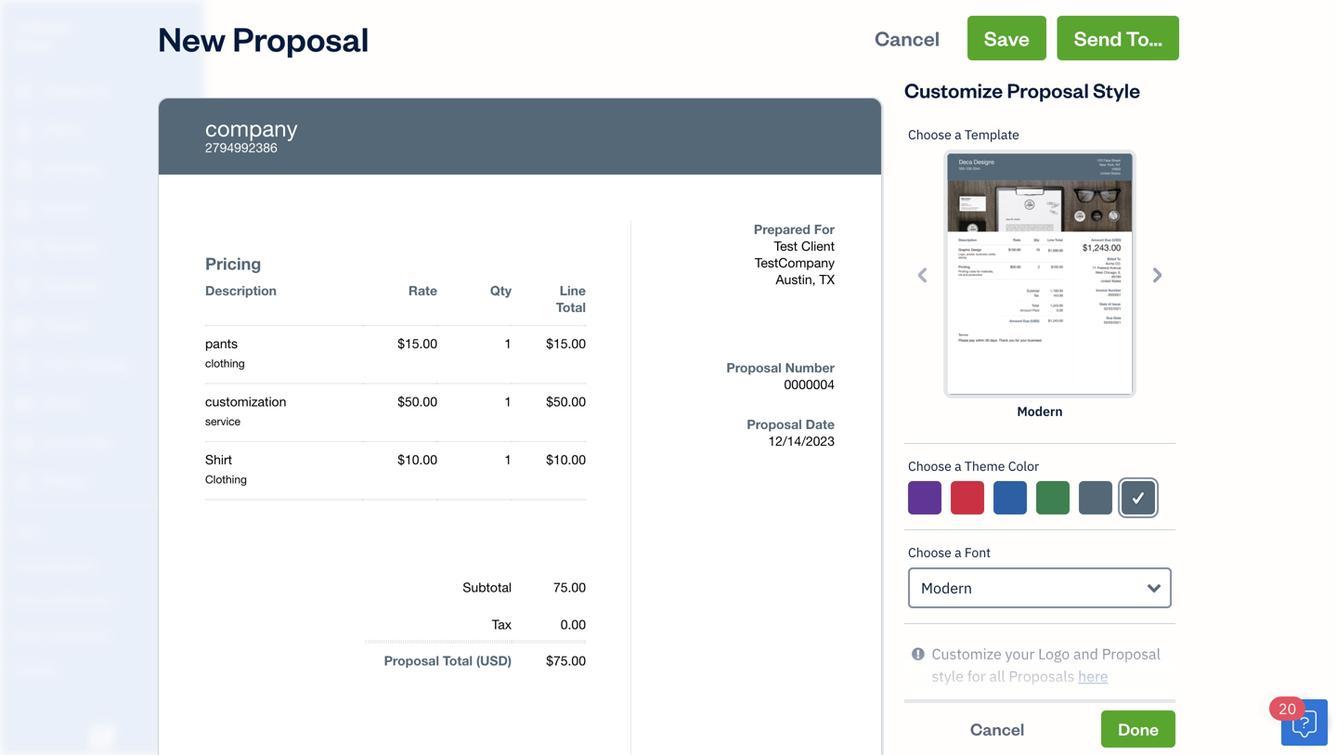 Task type: describe. For each thing, give the bounding box(es) containing it.
color
[[1009, 458, 1040, 475]]

description
[[205, 283, 277, 298]]

bank
[[14, 627, 41, 642]]

item rate (usd) text field for enter an item description text field corresponding to second line total (usd) text box from the top
[[397, 394, 438, 410]]

custom image
[[1130, 487, 1147, 509]]

and inside main element
[[45, 592, 65, 608]]

Item Quantity text field
[[485, 452, 512, 468]]

settings link
[[5, 653, 199, 686]]

a for theme
[[955, 458, 962, 475]]

enter an item description text field for third line total (usd) text box from the bottom
[[205, 356, 363, 371]]

customize for customize your logo and proposal style for all proposals
[[932, 644, 1002, 664]]

invoice image
[[12, 200, 34, 218]]

choose a font element
[[905, 530, 1176, 624]]

item rate (usd) text field for enter an item description text field corresponding to third line total (usd) text box from the top of the page
[[397, 452, 438, 468]]

1 vertical spatial cancel button
[[905, 711, 1091, 748]]

client image
[[12, 122, 34, 140]]

item quantity text field for second line total (usd) text box from the top
[[485, 394, 512, 410]]

subtotal
[[463, 580, 512, 595]]

bank connections
[[14, 627, 109, 642]]

Item Rate (USD) text field
[[397, 336, 438, 352]]

payment image
[[12, 239, 34, 257]]

team members link
[[5, 550, 199, 582]]

choose a template element
[[905, 112, 1176, 444]]

modern inside font field
[[922, 578, 973, 598]]

new proposal
[[158, 16, 369, 60]]

and inside the customize your logo and proposal style for all proposals
[[1074, 644, 1099, 664]]

items
[[14, 592, 43, 608]]

company 2794992386
[[205, 115, 298, 155]]

project image
[[12, 317, 34, 335]]

apps
[[14, 523, 42, 539]]

prepared for test client testcompany austin, tx
[[754, 222, 835, 287]]

qty
[[490, 283, 512, 298]]

proposal date
[[747, 417, 835, 432]]

report image
[[12, 473, 34, 491]]

here
[[1079, 667, 1109, 686]]

team
[[14, 558, 43, 573]]

company for customize proposal style
[[15, 17, 72, 35]]

tax
[[492, 617, 512, 632]]

choose a template
[[909, 126, 1020, 143]]

apps link
[[5, 516, 199, 548]]

2794992386
[[205, 140, 278, 155]]

enter an item name text field for enter an item description text field corresponding to third line total (usd) text box from the bottom
[[205, 335, 363, 352]]

3 line total (usd) text field from the top
[[545, 452, 586, 468]]

total for proposal
[[443, 653, 473, 668]]

20 button
[[1270, 697, 1328, 746]]

item quantity text field for third line total (usd) text box from the bottom
[[485, 336, 512, 352]]

items and services
[[14, 592, 112, 608]]

test
[[774, 238, 798, 254]]

settings
[[14, 661, 56, 676]]

a for template
[[955, 126, 962, 143]]

austin,
[[776, 272, 816, 287]]

Enter an Item Name text field
[[205, 393, 363, 410]]

choose a font
[[909, 544, 991, 561]]

proposals
[[1009, 667, 1075, 686]]

theme
[[965, 458, 1006, 475]]

money image
[[12, 395, 34, 413]]

choose for choose a template
[[909, 126, 952, 143]]

font
[[965, 544, 991, 561]]

company owner
[[15, 17, 72, 52]]

tx
[[820, 272, 835, 287]]

style
[[932, 667, 964, 686]]

services
[[67, 592, 112, 608]]

Enter a Proposal # text field
[[784, 377, 835, 392]]

your
[[1006, 644, 1035, 664]]

choose a theme color element
[[904, 444, 1177, 530]]



Task type: locate. For each thing, give the bounding box(es) containing it.
company for choose a theme color
[[205, 115, 298, 141]]

next image
[[1146, 264, 1168, 286]]

choose left "theme"
[[909, 458, 952, 475]]

$75.00
[[546, 653, 586, 668]]

customize up choose a template
[[905, 77, 1003, 103]]

enter an item name text field down enter an item name text field at the left bottom of the page
[[205, 451, 363, 468]]

1 line total (usd) text field from the top
[[545, 336, 586, 352]]

enter an item description text field for second line total (usd) text box from the top
[[205, 414, 363, 429]]

send
[[1075, 25, 1123, 51]]

customize proposal style
[[905, 77, 1141, 103]]

owner
[[15, 37, 52, 52]]

timer image
[[12, 356, 34, 374]]

Item Rate (USD) text field
[[397, 394, 438, 410], [397, 452, 438, 468]]

members
[[46, 558, 95, 573]]

items and services link
[[5, 584, 199, 617]]

0 vertical spatial item quantity text field
[[485, 336, 512, 352]]

done
[[1119, 718, 1159, 740]]

0 horizontal spatial cancel
[[875, 25, 940, 51]]

date
[[806, 417, 835, 432]]

20
[[1279, 699, 1297, 719]]

template
[[965, 126, 1020, 143]]

choose for choose a theme color
[[909, 458, 952, 475]]

1 item quantity text field from the top
[[485, 336, 512, 352]]

choose for choose a font
[[909, 544, 952, 561]]

cancel button
[[858, 16, 957, 60], [905, 711, 1091, 748]]

main element
[[0, 0, 251, 755]]

1 horizontal spatial total
[[556, 300, 586, 315]]

choose
[[909, 126, 952, 143], [909, 458, 952, 475], [909, 544, 952, 561]]

0 vertical spatial line total (usd) text field
[[545, 336, 586, 352]]

proposal inside the customize your logo and proposal style for all proposals
[[1102, 644, 1161, 664]]

customize inside the customize your logo and proposal style for all proposals
[[932, 644, 1002, 664]]

3 enter an item description text field from the top
[[205, 472, 363, 487]]

and
[[45, 592, 65, 608], [1074, 644, 1099, 664]]

1 vertical spatial cancel
[[971, 718, 1025, 740]]

a left "theme"
[[955, 458, 962, 475]]

1 vertical spatial item rate (usd) text field
[[397, 452, 438, 468]]

Estimate date in MM/DD/YYYY format text field
[[739, 433, 850, 449]]

1 vertical spatial choose
[[909, 458, 952, 475]]

0 vertical spatial total
[[556, 300, 586, 315]]

style
[[1093, 77, 1141, 103]]

0 vertical spatial customize
[[905, 77, 1003, 103]]

item rate (usd) text field down item rate (usd) text box
[[397, 394, 438, 410]]

send to... button
[[1058, 16, 1180, 60]]

1 vertical spatial line total (usd) text field
[[545, 394, 586, 410]]

1 vertical spatial item quantity text field
[[485, 394, 512, 410]]

0 vertical spatial company
[[15, 17, 72, 35]]

pricing
[[205, 254, 261, 274]]

item quantity text field down 'qty'
[[485, 336, 512, 352]]

exclamationcircle image
[[912, 643, 925, 666]]

3 a from the top
[[955, 544, 962, 561]]

0 vertical spatial cancel button
[[858, 16, 957, 60]]

1 vertical spatial a
[[955, 458, 962, 475]]

1 item rate (usd) text field from the top
[[397, 394, 438, 410]]

0 horizontal spatial company
[[15, 17, 72, 35]]

1 choose from the top
[[909, 126, 952, 143]]

1 vertical spatial enter an item name text field
[[205, 451, 363, 468]]

freshbooks image
[[87, 726, 117, 748]]

prepared
[[754, 222, 811, 237]]

0 vertical spatial choose
[[909, 126, 952, 143]]

1 enter an item name text field from the top
[[205, 335, 363, 352]]

done button
[[1102, 711, 1176, 748]]

total down the line
[[556, 300, 586, 315]]

0 vertical spatial modern
[[1018, 403, 1063, 420]]

modern inside choose a template element
[[1018, 403, 1063, 420]]

)
[[508, 653, 512, 668]]

cancel for top cancel button
[[875, 25, 940, 51]]

team members
[[14, 558, 95, 573]]

1 vertical spatial enter an item description text field
[[205, 414, 363, 429]]

1 vertical spatial modern
[[922, 578, 973, 598]]

2 enter an item description text field from the top
[[205, 414, 363, 429]]

choose a theme color
[[909, 458, 1040, 475]]

2 vertical spatial enter an item description text field
[[205, 472, 363, 487]]

item quantity text field up item quantity text field
[[485, 394, 512, 410]]

Font field
[[909, 568, 1172, 608]]

expense image
[[12, 278, 34, 296]]

previous image
[[913, 264, 935, 286]]

Enter an Item Name text field
[[205, 335, 363, 352], [205, 451, 363, 468]]

75.00
[[554, 580, 586, 595]]

2 item quantity text field from the top
[[485, 394, 512, 410]]

company
[[15, 17, 72, 35], [205, 115, 298, 141]]

1 horizontal spatial cancel
[[971, 718, 1025, 740]]

all
[[990, 667, 1006, 686]]

1 vertical spatial total
[[443, 653, 473, 668]]

0 vertical spatial enter an item description text field
[[205, 356, 363, 371]]

Item Quantity text field
[[485, 336, 512, 352], [485, 394, 512, 410]]

modern down the choose a font in the right of the page
[[922, 578, 973, 598]]

a inside "element"
[[955, 458, 962, 475]]

enter an item description text field for third line total (usd) text box from the top of the page
[[205, 472, 363, 487]]

total left ( at the left of the page
[[443, 653, 473, 668]]

1 horizontal spatial company
[[205, 115, 298, 141]]

a left template
[[955, 126, 962, 143]]

0 horizontal spatial modern
[[922, 578, 973, 598]]

for
[[968, 667, 986, 686]]

total for line
[[556, 300, 586, 315]]

0 vertical spatial and
[[45, 592, 65, 608]]

2 line total (usd) text field from the top
[[545, 394, 586, 410]]

1 horizontal spatial and
[[1074, 644, 1099, 664]]

proposal
[[233, 16, 369, 60], [1007, 77, 1089, 103], [727, 360, 782, 375], [747, 417, 802, 432], [1102, 644, 1161, 664], [384, 653, 439, 668]]

testcompany
[[755, 255, 835, 270]]

to...
[[1127, 25, 1163, 51]]

2 a from the top
[[955, 458, 962, 475]]

1 horizontal spatial modern
[[1018, 403, 1063, 420]]

0 vertical spatial item rate (usd) text field
[[397, 394, 438, 410]]

save button
[[968, 16, 1047, 60]]

Enter an Item Description text field
[[205, 356, 363, 371], [205, 414, 363, 429], [205, 472, 363, 487]]

2 choose from the top
[[909, 458, 952, 475]]

save
[[985, 25, 1030, 51]]

logo
[[1039, 644, 1070, 664]]

item rate (usd) text field left item quantity text field
[[397, 452, 438, 468]]

company up owner
[[15, 17, 72, 35]]

customize your logo and proposal style for all proposals
[[932, 644, 1161, 686]]

and right "items" on the bottom left of page
[[45, 592, 65, 608]]

line
[[560, 283, 586, 298]]

rate
[[409, 283, 438, 298]]

proposal total ( usd )
[[384, 653, 512, 668]]

Line Total (USD) text field
[[545, 336, 586, 352], [545, 394, 586, 410], [545, 452, 586, 468]]

company down new proposal
[[205, 115, 298, 141]]

chart image
[[12, 434, 34, 452]]

cancel
[[875, 25, 940, 51], [971, 718, 1025, 740]]

line total
[[556, 283, 586, 315]]

resource center badge image
[[1282, 700, 1328, 746]]

for
[[814, 222, 835, 237]]

modern
[[1018, 403, 1063, 420], [922, 578, 973, 598]]

and up the here link
[[1074, 644, 1099, 664]]

connections
[[43, 627, 109, 642]]

2 vertical spatial a
[[955, 544, 962, 561]]

2 enter an item name text field from the top
[[205, 451, 363, 468]]

choose inside "element"
[[909, 458, 952, 475]]

dashboard image
[[12, 83, 34, 101]]

(
[[476, 653, 480, 668]]

0 horizontal spatial total
[[443, 653, 473, 668]]

company inside main element
[[15, 17, 72, 35]]

number
[[786, 360, 835, 375]]

choose left template
[[909, 126, 952, 143]]

enter an item name text field up enter an item name text field at the left bottom of the page
[[205, 335, 363, 352]]

here link
[[1079, 667, 1109, 686]]

client
[[802, 238, 835, 254]]

3 choose from the top
[[909, 544, 952, 561]]

modern up color
[[1018, 403, 1063, 420]]

1 a from the top
[[955, 126, 962, 143]]

2 vertical spatial choose
[[909, 544, 952, 561]]

customize
[[905, 77, 1003, 103], [932, 644, 1002, 664]]

0 horizontal spatial and
[[45, 592, 65, 608]]

2 vertical spatial line total (usd) text field
[[545, 452, 586, 468]]

proposal number
[[727, 360, 835, 375]]

cancel for cancel button to the bottom
[[971, 718, 1025, 740]]

usd
[[480, 653, 508, 668]]

a for font
[[955, 544, 962, 561]]

0 vertical spatial a
[[955, 126, 962, 143]]

send to...
[[1075, 25, 1163, 51]]

total
[[556, 300, 586, 315], [443, 653, 473, 668]]

0 vertical spatial enter an item name text field
[[205, 335, 363, 352]]

customize for customize proposal style
[[905, 77, 1003, 103]]

enter an item name text field for enter an item description text field corresponding to third line total (usd) text box from the top of the page
[[205, 451, 363, 468]]

0 vertical spatial cancel
[[875, 25, 940, 51]]

a left font
[[955, 544, 962, 561]]

0.00
[[561, 617, 586, 632]]

2 item rate (usd) text field from the top
[[397, 452, 438, 468]]

a
[[955, 126, 962, 143], [955, 458, 962, 475], [955, 544, 962, 561]]

1 vertical spatial company
[[205, 115, 298, 141]]

bank connections link
[[5, 619, 199, 651]]

1 vertical spatial and
[[1074, 644, 1099, 664]]

new
[[158, 16, 226, 60]]

1 vertical spatial customize
[[932, 644, 1002, 664]]

customize up for
[[932, 644, 1002, 664]]

estimate image
[[12, 161, 34, 179]]

1 enter an item description text field from the top
[[205, 356, 363, 371]]

choose left font
[[909, 544, 952, 561]]



Task type: vqa. For each thing, say whether or not it's contained in the screenshot.
the leftmost in
no



